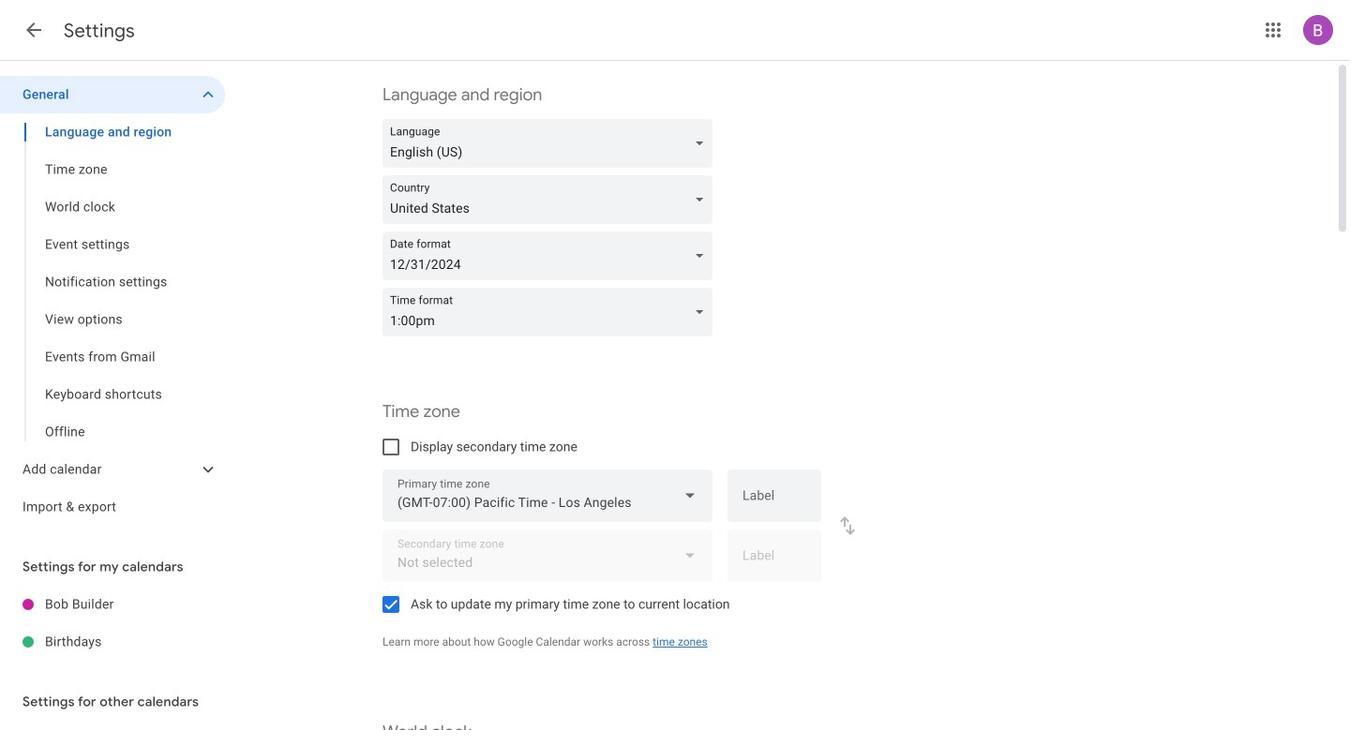 Task type: vqa. For each thing, say whether or not it's contained in the screenshot.
grid
no



Task type: locate. For each thing, give the bounding box(es) containing it.
go back image
[[23, 19, 45, 41]]

group
[[0, 113, 225, 451]]

None field
[[383, 119, 720, 168], [383, 175, 720, 224], [383, 232, 720, 280], [383, 288, 720, 337], [383, 470, 713, 522], [383, 119, 720, 168], [383, 175, 720, 224], [383, 232, 720, 280], [383, 288, 720, 337], [383, 470, 713, 522]]

tree
[[0, 76, 225, 526], [0, 586, 225, 661]]

Label for secondary time zone. text field
[[743, 550, 807, 576]]

0 vertical spatial tree
[[0, 76, 225, 526]]

heading
[[64, 19, 135, 43]]

Label for primary time zone. text field
[[743, 490, 807, 516]]

1 vertical spatial tree
[[0, 586, 225, 661]]

2 tree from the top
[[0, 586, 225, 661]]



Task type: describe. For each thing, give the bounding box(es) containing it.
bob builder tree item
[[0, 586, 225, 624]]

general tree item
[[0, 76, 225, 113]]

birthdays tree item
[[0, 624, 225, 661]]

1 tree from the top
[[0, 76, 225, 526]]



